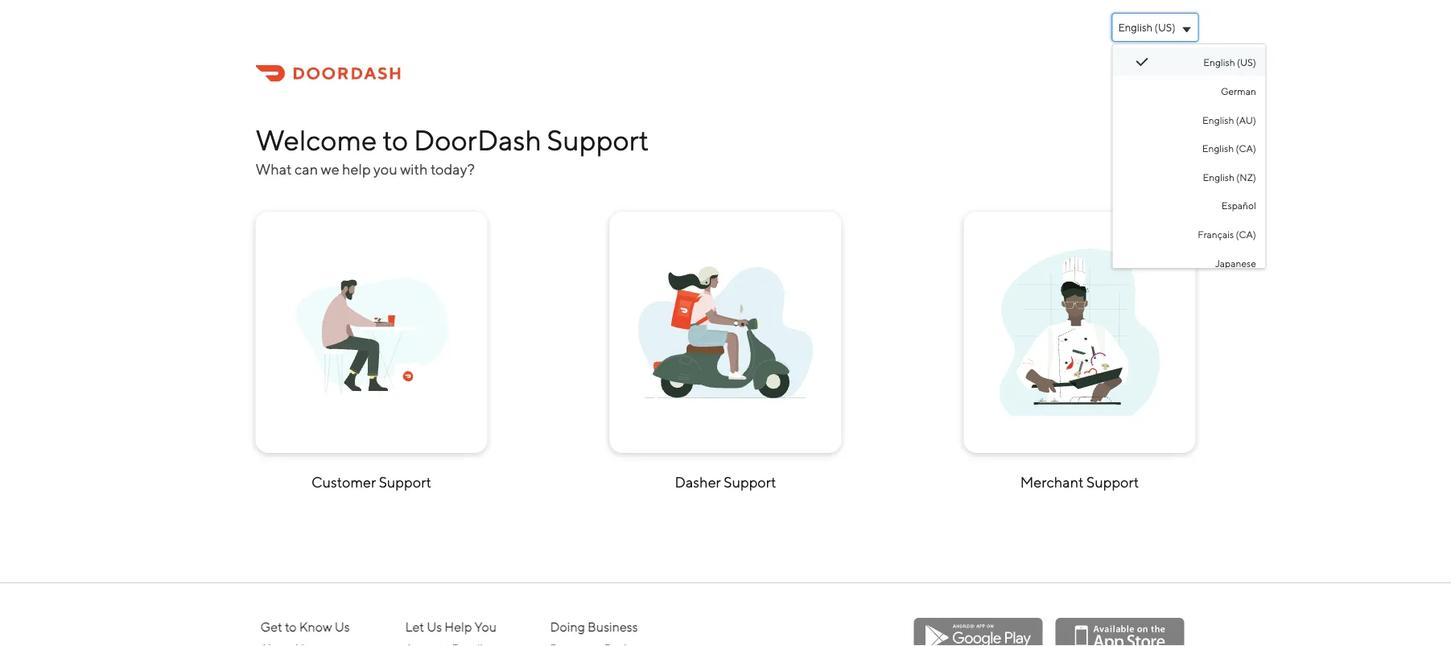 Task type: vqa. For each thing, say whether or not it's contained in the screenshot.
ENGLISH (US) to the left
yes



Task type: describe. For each thing, give the bounding box(es) containing it.
doing
[[550, 620, 585, 635]]

(au)
[[1236, 114, 1256, 125]]

doordash
[[414, 124, 542, 157]]

customer support link
[[256, 212, 488, 495]]

welcome
[[256, 124, 377, 157]]

1 us from the left
[[335, 620, 350, 635]]

support for merchant support
[[1087, 473, 1140, 491]]

let
[[405, 620, 424, 635]]

text default image
[[1136, 55, 1149, 68]]

you
[[374, 161, 398, 178]]

english left (au)
[[1203, 114, 1234, 125]]

help
[[445, 620, 472, 635]]

merchant support link
[[964, 212, 1196, 495]]

help
[[342, 161, 371, 178]]

(us) inside option
[[1237, 57, 1256, 68]]

english (nz)
[[1203, 172, 1256, 183]]

get
[[260, 620, 283, 635]]

you
[[475, 620, 497, 635]]

we
[[321, 161, 340, 178]]

welcome to doordash support what can we help you with today?
[[256, 124, 649, 178]]

support inside welcome to doordash support what can we help you with today?
[[547, 124, 649, 157]]

(us) inside button
[[1155, 21, 1176, 33]]

get to know us
[[260, 620, 350, 635]]

français
[[1198, 229, 1234, 240]]

to for welcome
[[383, 124, 409, 157]]

español
[[1222, 200, 1256, 212]]

english (us) option
[[1113, 48, 1266, 76]]

customer
[[312, 473, 376, 491]]

with
[[400, 161, 428, 178]]



Task type: locate. For each thing, give the bounding box(es) containing it.
us
[[335, 620, 350, 635], [427, 620, 442, 635]]

know
[[299, 620, 332, 635]]

2 (ca) from the top
[[1236, 229, 1256, 240]]

1 horizontal spatial (us)
[[1237, 57, 1256, 68]]

support for dasher support
[[724, 473, 777, 491]]

2 us from the left
[[427, 620, 442, 635]]

1 vertical spatial (us)
[[1237, 57, 1256, 68]]

english (us) inside english (us) button
[[1119, 21, 1176, 33]]

(ca) for français (ca)
[[1236, 229, 1256, 240]]

(ca) down (au)
[[1236, 143, 1256, 154]]

merchant
[[1021, 473, 1084, 491]]

support for customer support
[[379, 473, 432, 491]]

english left (nz)
[[1203, 172, 1235, 183]]

0 vertical spatial to
[[383, 124, 409, 157]]

(us) up english (us) option
[[1155, 21, 1176, 33]]

dasher support link
[[610, 212, 842, 495]]

1 horizontal spatial english (us)
[[1204, 57, 1256, 68]]

customer support
[[312, 473, 432, 491]]

0 horizontal spatial us
[[335, 620, 350, 635]]

1 vertical spatial (ca)
[[1236, 229, 1256, 240]]

dasher
[[675, 473, 721, 491]]

us right know
[[335, 620, 350, 635]]

english (ca)
[[1202, 143, 1256, 154]]

(ca) for english (ca)
[[1236, 143, 1256, 154]]

(us) up german
[[1237, 57, 1256, 68]]

1 vertical spatial to
[[285, 620, 297, 635]]

what
[[256, 161, 292, 178]]

english inside button
[[1119, 21, 1153, 33]]

english down english (au)
[[1202, 143, 1234, 154]]

(us)
[[1155, 21, 1176, 33], [1237, 57, 1256, 68]]

to right get
[[285, 620, 297, 635]]

english (us) inside english (us) option
[[1204, 57, 1256, 68]]

english up text default image
[[1119, 21, 1153, 33]]

dasher support
[[675, 473, 777, 491]]

today?
[[431, 161, 475, 178]]

to for get
[[285, 620, 297, 635]]

list box containing english (us)
[[1112, 43, 1267, 277]]

support
[[547, 124, 649, 157], [379, 473, 432, 491], [724, 473, 777, 491], [1087, 473, 1140, 491]]

1 vertical spatial english (us)
[[1204, 57, 1256, 68]]

english
[[1119, 21, 1153, 33], [1204, 57, 1235, 68], [1203, 114, 1234, 125], [1202, 143, 1234, 154], [1203, 172, 1235, 183]]

(nz)
[[1237, 172, 1256, 183]]

1 horizontal spatial us
[[427, 620, 442, 635]]

0 horizontal spatial english (us)
[[1119, 21, 1176, 33]]

doing business
[[550, 620, 638, 635]]

can
[[295, 161, 318, 178]]

japanese
[[1215, 258, 1256, 269]]

0 horizontal spatial (us)
[[1155, 21, 1176, 33]]

list box
[[1112, 43, 1267, 277]]

support inside dasher support link
[[724, 473, 777, 491]]

0 horizontal spatial to
[[285, 620, 297, 635]]

support inside customer support link
[[379, 473, 432, 491]]

Preferred Language, English (US) button
[[1112, 13, 1199, 42]]

1 horizontal spatial to
[[383, 124, 409, 157]]

(ca)
[[1236, 143, 1256, 154], [1236, 229, 1256, 240]]

english (us) up text default image
[[1119, 21, 1176, 33]]

merchant support
[[1021, 473, 1140, 491]]

german
[[1221, 86, 1256, 97]]

(ca) down español
[[1236, 229, 1256, 240]]

english (au)
[[1203, 114, 1256, 125]]

to
[[383, 124, 409, 157], [285, 620, 297, 635]]

to up the you
[[383, 124, 409, 157]]

business
[[588, 620, 638, 635]]

english up german
[[1204, 57, 1235, 68]]

support inside merchant support link
[[1087, 473, 1140, 491]]

english (us)
[[1119, 21, 1176, 33], [1204, 57, 1256, 68]]

to inside welcome to doordash support what can we help you with today?
[[383, 124, 409, 157]]

français (ca)
[[1198, 229, 1256, 240]]

0 vertical spatial (us)
[[1155, 21, 1176, 33]]

english inside option
[[1204, 57, 1235, 68]]

let us help you
[[405, 620, 497, 635]]

us right the let
[[427, 620, 442, 635]]

english (us) up german
[[1204, 57, 1256, 68]]

0 vertical spatial (ca)
[[1236, 143, 1256, 154]]

1 (ca) from the top
[[1236, 143, 1256, 154]]

0 vertical spatial english (us)
[[1119, 21, 1176, 33]]



